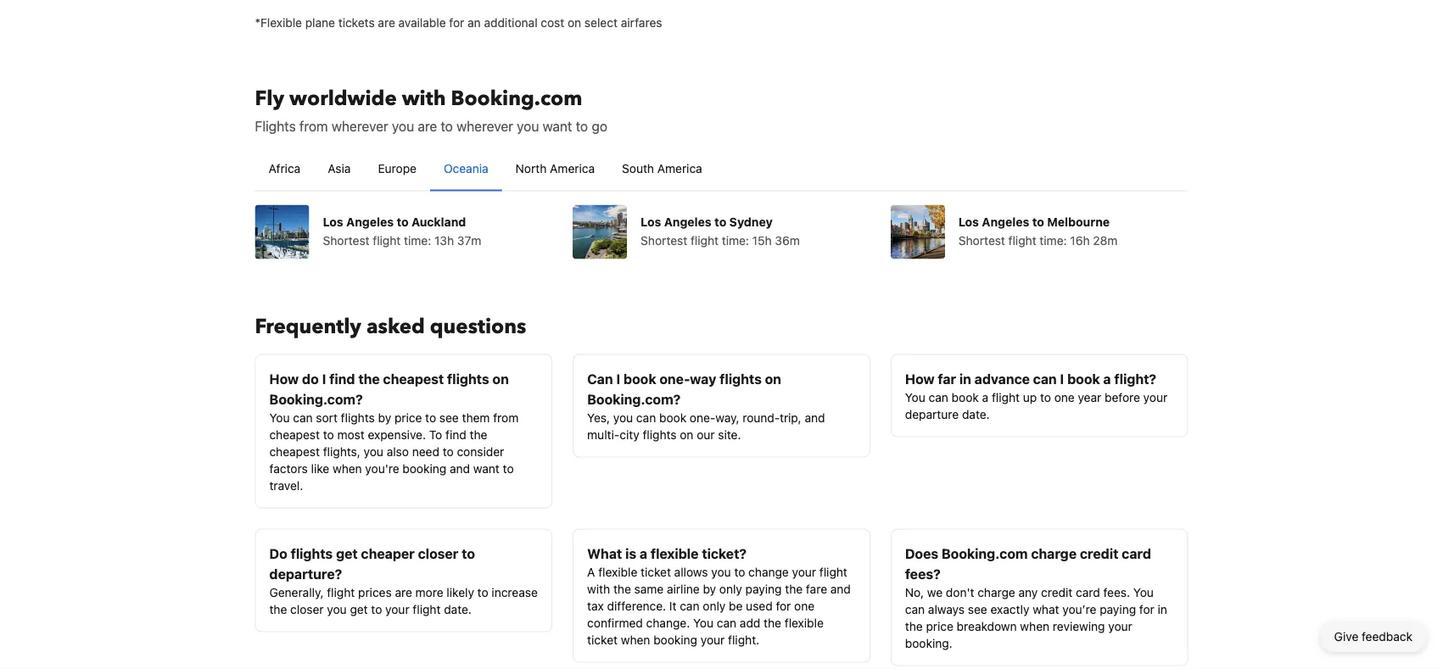 Task type: locate. For each thing, give the bounding box(es) containing it.
0 vertical spatial in
[[960, 371, 971, 387]]

difference.
[[607, 599, 666, 613]]

on inside the 'how do i find the cheapest flights on booking.com? you can sort flights by price to see them from cheapest to most expensive. to find the cheapest flights, you also need to consider factors like when you're booking and want to travel.'
[[493, 371, 509, 387]]

1 los from the left
[[323, 215, 343, 229]]

0 horizontal spatial for
[[449, 16, 464, 30]]

1 vertical spatial from
[[493, 411, 519, 425]]

the inside do flights get cheaper closer to departure? generally, flight prices are more likely to increase the closer you get to your flight date.
[[269, 603, 287, 617]]

0 vertical spatial one
[[1054, 391, 1075, 405]]

your inside how far in advance can i book a flight? you can book a flight up to one year before your departure date.
[[1144, 391, 1168, 405]]

2 horizontal spatial time:
[[1040, 234, 1067, 248]]

1 vertical spatial ticket
[[587, 633, 618, 647]]

1 i from the left
[[322, 371, 326, 387]]

for inside what is a flexible ticket? a flexible ticket allows you to change your flight with the same airline by only paying the fare and tax difference. it can only be used for one confirmed change. you can add the flexible ticket when booking your flight.
[[776, 599, 791, 613]]

angeles inside los angeles to auckland shortest flight time: 13h 37m
[[346, 215, 394, 229]]

a inside what is a flexible ticket? a flexible ticket allows you to change your flight with the same airline by only paying the fare and tax difference. it can only be used for one confirmed change. you can add the flexible ticket when booking your flight.
[[640, 546, 647, 562]]

1 time: from the left
[[404, 234, 431, 248]]

0 horizontal spatial angeles
[[346, 215, 394, 229]]

booking.com inside the fly worldwide with booking.com flights from wherever you are to wherever you want to go
[[451, 85, 582, 113]]

2 time: from the left
[[722, 234, 749, 248]]

flexible up allows
[[651, 546, 699, 562]]

by
[[378, 411, 391, 425], [703, 583, 716, 597]]

los angeles to melbourne image
[[891, 205, 945, 260]]

1 horizontal spatial wherever
[[457, 118, 513, 134]]

1 horizontal spatial america
[[657, 162, 702, 176]]

0 horizontal spatial credit
[[1041, 586, 1073, 600]]

flight inside how far in advance can i book a flight? you can book a flight up to one year before your departure date.
[[992, 391, 1020, 405]]

1 horizontal spatial see
[[968, 603, 987, 617]]

when
[[333, 462, 362, 476], [1020, 620, 1050, 634], [621, 633, 650, 647]]

i inside the 'how do i find the cheapest flights on booking.com? you can sort flights by price to see them from cheapest to most expensive. to find the cheapest flights, you also need to consider factors like when you're booking and want to travel.'
[[322, 371, 326, 387]]

you
[[905, 391, 926, 405], [269, 411, 290, 425], [1134, 586, 1154, 600], [693, 616, 714, 630]]

1 shortest from the left
[[323, 234, 370, 248]]

how inside how far in advance can i book a flight? you can book a flight up to one year before your departure date.
[[905, 371, 935, 387]]

1 vertical spatial only
[[703, 599, 726, 613]]

1 horizontal spatial booking.com?
[[587, 392, 681, 408]]

shortest for los angeles to sydney shortest flight time: 15h 36m
[[641, 234, 687, 248]]

it
[[669, 599, 677, 613]]

america for south america
[[657, 162, 702, 176]]

0 horizontal spatial flexible
[[598, 566, 638, 580]]

one inside how far in advance can i book a flight? you can book a flight up to one year before your departure date.
[[1054, 391, 1075, 405]]

give
[[1334, 630, 1359, 644]]

date. right departure
[[962, 408, 990, 422]]

1 horizontal spatial charge
[[1031, 546, 1077, 562]]

the inside does booking.com charge credit card fees? no, we don't charge any credit card fees. you can always see exactly what you're paying for in the price breakdown when reviewing your booking.
[[905, 620, 923, 634]]

your
[[1144, 391, 1168, 405], [792, 566, 816, 580], [385, 603, 410, 617], [1108, 620, 1133, 634], [701, 633, 725, 647]]

time: inside los angeles to sydney shortest flight time: 15h 36m
[[722, 234, 749, 248]]

0 horizontal spatial price
[[395, 411, 422, 425]]

0 horizontal spatial and
[[450, 462, 470, 476]]

factors
[[269, 462, 308, 476]]

flight left the 13h
[[373, 234, 401, 248]]

time: inside los angeles to melbourne shortest flight time: 16h 28m
[[1040, 234, 1067, 248]]

booking
[[403, 462, 447, 476], [654, 633, 698, 647]]

0 horizontal spatial by
[[378, 411, 391, 425]]

how left the do
[[269, 371, 299, 387]]

one left year
[[1054, 391, 1075, 405]]

are up europe button
[[418, 118, 437, 134]]

booking.com? up city
[[587, 392, 681, 408]]

year
[[1078, 391, 1102, 405]]

book
[[624, 371, 656, 387], [1068, 371, 1100, 387], [952, 391, 979, 405], [659, 411, 687, 425]]

one-
[[660, 371, 690, 387], [690, 411, 716, 425]]

be
[[729, 599, 743, 613]]

paying down fees.
[[1100, 603, 1136, 617]]

0 vertical spatial and
[[805, 411, 825, 425]]

for right used
[[776, 599, 791, 613]]

get left cheaper
[[336, 546, 358, 562]]

flights
[[447, 371, 489, 387], [720, 371, 762, 387], [341, 411, 375, 425], [643, 428, 677, 442], [291, 546, 333, 562]]

to inside los angeles to auckland shortest flight time: 13h 37m
[[397, 215, 409, 229]]

from right flights
[[299, 118, 328, 134]]

1 vertical spatial want
[[473, 462, 500, 476]]

angeles inside los angeles to sydney shortest flight time: 15h 36m
[[664, 215, 712, 229]]

0 horizontal spatial booking
[[403, 462, 447, 476]]

1 horizontal spatial with
[[587, 583, 610, 597]]

los right los angeles to auckland image
[[323, 215, 343, 229]]

closer up more
[[418, 546, 459, 562]]

1 vertical spatial are
[[418, 118, 437, 134]]

i right can
[[616, 371, 620, 387]]

from inside the fly worldwide with booking.com flights from wherever you are to wherever you want to go
[[299, 118, 328, 134]]

booking.com inside does booking.com charge credit card fees? no, we don't charge any credit card fees. you can always see exactly what you're paying for in the price breakdown when reviewing your booking.
[[942, 546, 1028, 562]]

date. down the 'likely'
[[444, 603, 472, 617]]

0 vertical spatial cheapest
[[383, 371, 444, 387]]

shortest for los angeles to auckland shortest flight time: 13h 37m
[[323, 234, 370, 248]]

0 vertical spatial card
[[1122, 546, 1151, 562]]

1 vertical spatial find
[[446, 428, 466, 442]]

1 angeles from the left
[[346, 215, 394, 229]]

credit up what
[[1041, 586, 1073, 600]]

1 horizontal spatial price
[[926, 620, 954, 634]]

closer
[[418, 546, 459, 562], [290, 603, 324, 617]]

0 horizontal spatial charge
[[978, 586, 1016, 600]]

an
[[468, 16, 481, 30]]

can left sort
[[293, 411, 313, 425]]

0 horizontal spatial in
[[960, 371, 971, 387]]

and
[[805, 411, 825, 425], [450, 462, 470, 476], [831, 583, 851, 597]]

can
[[1033, 371, 1057, 387], [929, 391, 949, 405], [293, 411, 313, 425], [636, 411, 656, 425], [680, 599, 700, 613], [905, 603, 925, 617], [717, 616, 737, 630]]

0 horizontal spatial ticket
[[587, 633, 618, 647]]

los inside los angeles to melbourne shortest flight time: 16h 28m
[[959, 215, 979, 229]]

0 vertical spatial closer
[[418, 546, 459, 562]]

the up consider
[[470, 428, 487, 442]]

2 wherever from the left
[[457, 118, 513, 134]]

1 vertical spatial card
[[1076, 586, 1100, 600]]

closer down the generally,
[[290, 603, 324, 617]]

paying inside does booking.com charge credit card fees? no, we don't charge any credit card fees. you can always see exactly what you're paying for in the price breakdown when reviewing your booking.
[[1100, 603, 1136, 617]]

your down prices at the bottom of the page
[[385, 603, 410, 617]]

3 shortest from the left
[[959, 234, 1005, 248]]

what
[[1033, 603, 1059, 617]]

with inside the fly worldwide with booking.com flights from wherever you are to wherever you want to go
[[402, 85, 446, 113]]

available
[[398, 16, 446, 30]]

time: for sydney
[[722, 234, 749, 248]]

ticket
[[641, 566, 671, 580], [587, 633, 618, 647]]

when down confirmed
[[621, 633, 650, 647]]

your down flight?
[[1144, 391, 1168, 405]]

0 vertical spatial by
[[378, 411, 391, 425]]

one down fare
[[794, 599, 815, 613]]

1 vertical spatial credit
[[1041, 586, 1073, 600]]

los inside los angeles to auckland shortest flight time: 13h 37m
[[323, 215, 343, 229]]

flight left 16h
[[1009, 234, 1037, 248]]

and right fare
[[831, 583, 851, 597]]

angeles inside los angeles to melbourne shortest flight time: 16h 28m
[[982, 215, 1030, 229]]

37m
[[457, 234, 481, 248]]

america right south
[[657, 162, 702, 176]]

0 horizontal spatial time:
[[404, 234, 431, 248]]

0 vertical spatial booking.com
[[451, 85, 582, 113]]

0 vertical spatial see
[[439, 411, 459, 425]]

shortest for los angeles to melbourne shortest flight time: 16h 28m
[[959, 234, 1005, 248]]

time: inside los angeles to auckland shortest flight time: 13h 37m
[[404, 234, 431, 248]]

get
[[336, 546, 358, 562], [350, 603, 368, 617]]

1 horizontal spatial card
[[1122, 546, 1151, 562]]

1 vertical spatial charge
[[978, 586, 1016, 600]]

los for los angeles to auckland shortest flight time: 13h 37m
[[323, 215, 343, 229]]

a
[[587, 566, 595, 580]]

3 time: from the left
[[1040, 234, 1067, 248]]

to left sydney
[[715, 215, 727, 229]]

when inside the 'how do i find the cheapest flights on booking.com? you can sort flights by price to see them from cheapest to most expensive. to find the cheapest flights, you also need to consider factors like when you're booking and want to travel.'
[[333, 462, 362, 476]]

1 horizontal spatial when
[[621, 633, 650, 647]]

are
[[378, 16, 395, 30], [418, 118, 437, 134], [395, 586, 412, 600]]

a down advance
[[982, 391, 989, 405]]

los inside los angeles to sydney shortest flight time: 15h 36m
[[641, 215, 661, 229]]

to up to
[[425, 411, 436, 425]]

shortest inside los angeles to sydney shortest flight time: 15h 36m
[[641, 234, 687, 248]]

1 vertical spatial cheapest
[[269, 428, 320, 442]]

booking down need
[[403, 462, 447, 476]]

0 horizontal spatial how
[[269, 371, 299, 387]]

los right los angeles to sydney image
[[641, 215, 661, 229]]

more
[[415, 586, 443, 600]]

prices
[[358, 586, 392, 600]]

to down ticket?
[[734, 566, 745, 580]]

0 horizontal spatial i
[[322, 371, 326, 387]]

oceania button
[[430, 147, 502, 191]]

you up departure
[[905, 391, 926, 405]]

0 horizontal spatial paying
[[746, 583, 782, 597]]

what
[[587, 546, 622, 562]]

2 horizontal spatial angeles
[[982, 215, 1030, 229]]

0 horizontal spatial find
[[329, 371, 355, 387]]

flight inside what is a flexible ticket? a flexible ticket allows you to change your flight with the same airline by only paying the fare and tax difference. it can only be used for one confirmed change. you can add the flexible ticket when booking your flight.
[[820, 566, 848, 580]]

how for how far in advance can i book a flight?
[[905, 371, 935, 387]]

from
[[299, 118, 328, 134], [493, 411, 519, 425]]

0 horizontal spatial from
[[299, 118, 328, 134]]

credit
[[1080, 546, 1119, 562], [1041, 586, 1073, 600]]

north america button
[[502, 147, 608, 191]]

time: for melbourne
[[1040, 234, 1067, 248]]

2 america from the left
[[657, 162, 702, 176]]

1 wherever from the left
[[332, 118, 388, 134]]

to
[[441, 118, 453, 134], [576, 118, 588, 134], [397, 215, 409, 229], [715, 215, 727, 229], [1032, 215, 1044, 229], [1040, 391, 1051, 405], [425, 411, 436, 425], [323, 428, 334, 442], [443, 445, 454, 459], [503, 462, 514, 476], [462, 546, 475, 562], [734, 566, 745, 580], [477, 586, 488, 600], [371, 603, 382, 617]]

0 vertical spatial booking
[[403, 462, 447, 476]]

them
[[462, 411, 490, 425]]

0 horizontal spatial with
[[402, 85, 446, 113]]

1 horizontal spatial one
[[1054, 391, 1075, 405]]

in right far
[[960, 371, 971, 387]]

most
[[337, 428, 365, 442]]

round-
[[743, 411, 780, 425]]

how far in advance can i book a flight? you can book a flight up to one year before your departure date.
[[905, 371, 1168, 422]]

time:
[[404, 234, 431, 248], [722, 234, 749, 248], [1040, 234, 1067, 248]]

1 horizontal spatial los
[[641, 215, 661, 229]]

2 horizontal spatial when
[[1020, 620, 1050, 634]]

1 vertical spatial by
[[703, 583, 716, 597]]

date. inside do flights get cheaper closer to departure? generally, flight prices are more likely to increase the closer you get to your flight date.
[[444, 603, 472, 617]]

tab list
[[255, 147, 1188, 193]]

see up breakdown on the right bottom
[[968, 603, 987, 617]]

one inside what is a flexible ticket? a flexible ticket allows you to change your flight with the same airline by only paying the fare and tax difference. it can only be used for one confirmed change. you can add the flexible ticket when booking your flight.
[[794, 599, 815, 613]]

2 horizontal spatial i
[[1060, 371, 1064, 387]]

find
[[329, 371, 355, 387], [446, 428, 466, 442]]

from inside the 'how do i find the cheapest flights on booking.com? you can sort flights by price to see them from cheapest to most expensive. to find the cheapest flights, you also need to consider factors like when you're booking and want to travel.'
[[493, 411, 519, 425]]

by down allows
[[703, 583, 716, 597]]

booking.com?
[[269, 392, 363, 408], [587, 392, 681, 408]]

ticket up same
[[641, 566, 671, 580]]

1 booking.com? from the left
[[269, 392, 363, 408]]

are inside do flights get cheaper closer to departure? generally, flight prices are more likely to increase the closer you get to your flight date.
[[395, 586, 412, 600]]

do flights get cheaper closer to departure? generally, flight prices are more likely to increase the closer you get to your flight date.
[[269, 546, 538, 617]]

site.
[[718, 428, 741, 442]]

want
[[543, 118, 572, 134], [473, 462, 500, 476]]

0 horizontal spatial booking.com
[[451, 85, 582, 113]]

3 angeles from the left
[[982, 215, 1030, 229]]

asia button
[[314, 147, 364, 191]]

1 vertical spatial and
[[450, 462, 470, 476]]

2 angeles from the left
[[664, 215, 712, 229]]

booking.com? down the do
[[269, 392, 363, 408]]

angeles left melbourne
[[982, 215, 1030, 229]]

1 horizontal spatial by
[[703, 583, 716, 597]]

you inside how far in advance can i book a flight? you can book a flight up to one year before your departure date.
[[905, 391, 926, 405]]

price inside does booking.com charge credit card fees? no, we don't charge any credit card fees. you can always see exactly what you're paying for in the price breakdown when reviewing your booking.
[[926, 620, 954, 634]]

shortest
[[323, 234, 370, 248], [641, 234, 687, 248], [959, 234, 1005, 248]]

price up expensive.
[[395, 411, 422, 425]]

always
[[928, 603, 965, 617]]

for left an in the left top of the page
[[449, 16, 464, 30]]

flight up fare
[[820, 566, 848, 580]]

cheapest
[[383, 371, 444, 387], [269, 428, 320, 442], [269, 445, 320, 459]]

0 horizontal spatial booking.com?
[[269, 392, 363, 408]]

yes,
[[587, 411, 610, 425]]

for
[[449, 16, 464, 30], [776, 599, 791, 613], [1139, 603, 1155, 617]]

1 vertical spatial get
[[350, 603, 368, 617]]

change
[[749, 566, 789, 580]]

booking.com up don't
[[942, 546, 1028, 562]]

1 vertical spatial date.
[[444, 603, 472, 617]]

i right the do
[[322, 371, 326, 387]]

2 vertical spatial are
[[395, 586, 412, 600]]

when inside does booking.com charge credit card fees? no, we don't charge any credit card fees. you can always see exactly what you're paying for in the price breakdown when reviewing your booking.
[[1020, 620, 1050, 634]]

1 vertical spatial one
[[794, 599, 815, 613]]

1 vertical spatial booking.com
[[942, 546, 1028, 562]]

america right the north
[[550, 162, 595, 176]]

0 vertical spatial paying
[[746, 583, 782, 597]]

1 america from the left
[[550, 162, 595, 176]]

flight down more
[[413, 603, 441, 617]]

fly worldwide with booking.com flights from wherever you are to wherever you want to go
[[255, 85, 607, 134]]

booking.com? inside can i book one-way flights on booking.com? yes, you can book one-way, round-trip, and multi-city flights on our site.
[[587, 392, 681, 408]]

find right to
[[446, 428, 466, 442]]

you inside do flights get cheaper closer to departure? generally, flight prices are more likely to increase the closer you get to your flight date.
[[327, 603, 347, 617]]

1 horizontal spatial in
[[1158, 603, 1168, 617]]

1 vertical spatial with
[[587, 583, 610, 597]]

to left melbourne
[[1032, 215, 1044, 229]]

1 vertical spatial paying
[[1100, 603, 1136, 617]]

by up expensive.
[[378, 411, 391, 425]]

angeles for melbourne
[[982, 215, 1030, 229]]

tab list containing africa
[[255, 147, 1188, 193]]

0 horizontal spatial want
[[473, 462, 500, 476]]

1 vertical spatial closer
[[290, 603, 324, 617]]

want left go
[[543, 118, 572, 134]]

2 how from the left
[[905, 371, 935, 387]]

with up tax
[[587, 583, 610, 597]]

you down ticket?
[[711, 566, 731, 580]]

1 horizontal spatial angeles
[[664, 215, 712, 229]]

when down flights,
[[333, 462, 362, 476]]

see up to
[[439, 411, 459, 425]]

flight left 15h
[[691, 234, 719, 248]]

1 how from the left
[[269, 371, 299, 387]]

for right you're
[[1139, 603, 1155, 617]]

the up booking. at the right
[[905, 620, 923, 634]]

departure
[[905, 408, 959, 422]]

shortest inside los angeles to melbourne shortest flight time: 16h 28m
[[959, 234, 1005, 248]]

0 horizontal spatial a
[[640, 546, 647, 562]]

flight down advance
[[992, 391, 1020, 405]]

how for how do i find the cheapest flights on booking.com?
[[269, 371, 299, 387]]

only left be
[[703, 599, 726, 613]]

3 i from the left
[[1060, 371, 1064, 387]]

card up fees.
[[1122, 546, 1151, 562]]

0 horizontal spatial wherever
[[332, 118, 388, 134]]

*flexible plane tickets are available for an additional cost on select airfares
[[255, 16, 662, 30]]

0 vertical spatial find
[[329, 371, 355, 387]]

paying up used
[[746, 583, 782, 597]]

2 shortest from the left
[[641, 234, 687, 248]]

3 los from the left
[[959, 215, 979, 229]]

0 vertical spatial price
[[395, 411, 422, 425]]

1 horizontal spatial for
[[776, 599, 791, 613]]

0 horizontal spatial one
[[794, 599, 815, 613]]

wherever down worldwide
[[332, 118, 388, 134]]

charge up exactly
[[978, 586, 1016, 600]]

south america
[[622, 162, 702, 176]]

card up you're
[[1076, 586, 1100, 600]]

charge
[[1031, 546, 1077, 562], [978, 586, 1016, 600]]

your down fees.
[[1108, 620, 1133, 634]]

2 vertical spatial and
[[831, 583, 851, 597]]

1 horizontal spatial and
[[805, 411, 825, 425]]

shortest inside los angeles to auckland shortest flight time: 13h 37m
[[323, 234, 370, 248]]

want inside the 'how do i find the cheapest flights on booking.com? you can sort flights by price to see them from cheapest to most expensive. to find the cheapest flights, you also need to consider factors like when you're booking and want to travel.'
[[473, 462, 500, 476]]

flexible down the 'is'
[[598, 566, 638, 580]]

price down always
[[926, 620, 954, 634]]

to left auckland
[[397, 215, 409, 229]]

0 vertical spatial from
[[299, 118, 328, 134]]

wherever
[[332, 118, 388, 134], [457, 118, 513, 134]]

and inside what is a flexible ticket? a flexible ticket allows you to change your flight with the same airline by only paying the fare and tax difference. it can only be used for one confirmed change. you can add the flexible ticket when booking your flight.
[[831, 583, 851, 597]]

los angeles to sydney image
[[573, 205, 627, 260]]

flight inside los angeles to melbourne shortest flight time: 16h 28m
[[1009, 234, 1037, 248]]

1 horizontal spatial how
[[905, 371, 935, 387]]

1 horizontal spatial i
[[616, 371, 620, 387]]

a up before
[[1104, 371, 1111, 387]]

0 vertical spatial flexible
[[651, 546, 699, 562]]

to right the up
[[1040, 391, 1051, 405]]

you down "departure?"
[[327, 603, 347, 617]]

2 horizontal spatial for
[[1139, 603, 1155, 617]]

1 vertical spatial one-
[[690, 411, 716, 425]]

are right tickets
[[378, 16, 395, 30]]

south
[[622, 162, 654, 176]]

shortest right los angeles to auckland image
[[323, 234, 370, 248]]

find right the do
[[329, 371, 355, 387]]

2 los from the left
[[641, 215, 661, 229]]

how left far
[[905, 371, 935, 387]]

0 horizontal spatial when
[[333, 462, 362, 476]]

give feedback
[[1334, 630, 1413, 644]]

flights inside do flights get cheaper closer to departure? generally, flight prices are more likely to increase the closer you get to your flight date.
[[291, 546, 333, 562]]

in right you're
[[1158, 603, 1168, 617]]

price inside the 'how do i find the cheapest flights on booking.com? you can sort flights by price to see them from cheapest to most expensive. to find the cheapest flights, you also need to consider factors like when you're booking and want to travel.'
[[395, 411, 422, 425]]

flight.
[[728, 633, 760, 647]]

1 horizontal spatial want
[[543, 118, 572, 134]]

2 horizontal spatial a
[[1104, 371, 1111, 387]]

can down no,
[[905, 603, 925, 617]]

can inside can i book one-way flights on booking.com? yes, you can book one-way, round-trip, and multi-city flights on our site.
[[636, 411, 656, 425]]

2 booking.com? from the left
[[587, 392, 681, 408]]

flights up "departure?"
[[291, 546, 333, 562]]

paying inside what is a flexible ticket? a flexible ticket allows you to change your flight with the same airline by only paying the fare and tax difference. it can only be used for one confirmed change. you can add the flexible ticket when booking your flight.
[[746, 583, 782, 597]]

you up the north
[[517, 118, 539, 134]]

los for los angeles to melbourne shortest flight time: 16h 28m
[[959, 215, 979, 229]]

0 vertical spatial a
[[1104, 371, 1111, 387]]

can i book one-way flights on booking.com? yes, you can book one-way, round-trip, and multi-city flights on our site.
[[587, 371, 825, 442]]

can up city
[[636, 411, 656, 425]]

and right trip,
[[805, 411, 825, 425]]

0 vertical spatial want
[[543, 118, 572, 134]]

used
[[746, 599, 773, 613]]

card
[[1122, 546, 1151, 562], [1076, 586, 1100, 600]]

0 vertical spatial date.
[[962, 408, 990, 422]]

can right it
[[680, 599, 700, 613]]

the down frequently asked questions
[[358, 371, 380, 387]]

how inside the 'how do i find the cheapest flights on booking.com? you can sort flights by price to see them from cheapest to most expensive. to find the cheapest flights, you also need to consider factors like when you're booking and want to travel.'
[[269, 371, 299, 387]]

1 horizontal spatial shortest
[[641, 234, 687, 248]]

are left more
[[395, 586, 412, 600]]

2 i from the left
[[616, 371, 620, 387]]

see inside the 'how do i find the cheapest flights on booking.com? you can sort flights by price to see them from cheapest to most expensive. to find the cheapest flights, you also need to consider factors like when you're booking and want to travel.'
[[439, 411, 459, 425]]

credit up fees.
[[1080, 546, 1119, 562]]

0 vertical spatial credit
[[1080, 546, 1119, 562]]

book up year
[[1068, 371, 1100, 387]]

get down prices at the bottom of the page
[[350, 603, 368, 617]]

1 horizontal spatial booking.com
[[942, 546, 1028, 562]]

you up city
[[613, 411, 633, 425]]

questions
[[430, 314, 526, 342]]

with
[[402, 85, 446, 113], [587, 583, 610, 597]]

angeles
[[346, 215, 394, 229], [664, 215, 712, 229], [982, 215, 1030, 229]]

see
[[439, 411, 459, 425], [968, 603, 987, 617]]

fees?
[[905, 566, 941, 583]]

date.
[[962, 408, 990, 422], [444, 603, 472, 617]]



Task type: describe. For each thing, give the bounding box(es) containing it.
can inside does booking.com charge credit card fees? no, we don't charge any credit card fees. you can always see exactly what you're paying for in the price breakdown when reviewing your booking.
[[905, 603, 925, 617]]

0 vertical spatial only
[[719, 583, 742, 597]]

can up the up
[[1033, 371, 1057, 387]]

flight left prices at the bottom of the page
[[327, 586, 355, 600]]

no,
[[905, 586, 924, 600]]

date. inside how far in advance can i book a flight? you can book a flight up to one year before your departure date.
[[962, 408, 990, 422]]

consider
[[457, 445, 504, 459]]

your inside do flights get cheaper closer to departure? generally, flight prices are more likely to increase the closer you get to your flight date.
[[385, 603, 410, 617]]

by inside what is a flexible ticket? a flexible ticket allows you to change your flight with the same airline by only paying the fare and tax difference. it can only be used for one confirmed change. you can add the flexible ticket when booking your flight.
[[703, 583, 716, 597]]

the down used
[[764, 616, 782, 630]]

add
[[740, 616, 761, 630]]

auckland
[[412, 215, 466, 229]]

flights up most
[[341, 411, 375, 425]]

far
[[938, 371, 956, 387]]

to up the 'likely'
[[462, 546, 475, 562]]

36m
[[775, 234, 800, 248]]

advance
[[975, 371, 1030, 387]]

oceania
[[444, 162, 488, 176]]

trip,
[[780, 411, 802, 425]]

city
[[620, 428, 640, 442]]

you inside what is a flexible ticket? a flexible ticket allows you to change your flight with the same airline by only paying the fare and tax difference. it can only be used for one confirmed change. you can add the flexible ticket when booking your flight.
[[711, 566, 731, 580]]

south america button
[[608, 147, 716, 191]]

the left fare
[[785, 583, 803, 597]]

any
[[1019, 586, 1038, 600]]

when inside what is a flexible ticket? a flexible ticket allows you to change your flight with the same airline by only paying the fare and tax difference. it can only be used for one confirmed change. you can add the flexible ticket when booking your flight.
[[621, 633, 650, 647]]

time: for auckland
[[404, 234, 431, 248]]

1 vertical spatial flexible
[[598, 566, 638, 580]]

flights up the them
[[447, 371, 489, 387]]

booking inside the 'how do i find the cheapest flights on booking.com? you can sort flights by price to see them from cheapest to most expensive. to find the cheapest flights, you also need to consider factors like when you're booking and want to travel.'
[[403, 462, 447, 476]]

to right the 'likely'
[[477, 586, 488, 600]]

breakdown
[[957, 620, 1017, 634]]

does booking.com charge credit card fees? no, we don't charge any credit card fees. you can always see exactly what you're paying for in the price breakdown when reviewing your booking.
[[905, 546, 1168, 651]]

our
[[697, 428, 715, 442]]

frequently
[[255, 314, 361, 342]]

confirmed
[[587, 616, 643, 630]]

melbourne
[[1047, 215, 1110, 229]]

increase
[[492, 586, 538, 600]]

europe
[[378, 162, 417, 176]]

to up oceania at the top of the page
[[441, 118, 453, 134]]

additional
[[484, 16, 538, 30]]

*flexible
[[255, 16, 302, 30]]

can inside the 'how do i find the cheapest flights on booking.com? you can sort flights by price to see them from cheapest to most expensive. to find the cheapest flights, you also need to consider factors like when you're booking and want to travel.'
[[293, 411, 313, 425]]

see inside does booking.com charge credit card fees? no, we don't charge any credit card fees. you can always see exactly what you're paying for in the price breakdown when reviewing your booking.
[[968, 603, 987, 617]]

like
[[311, 462, 329, 476]]

los angeles to auckland shortest flight time: 13h 37m
[[323, 215, 481, 248]]

america for north america
[[550, 162, 595, 176]]

flights,
[[323, 445, 360, 459]]

los for los angeles to sydney shortest flight time: 15h 36m
[[641, 215, 661, 229]]

with inside what is a flexible ticket? a flexible ticket allows you to change your flight with the same airline by only paying the fare and tax difference. it can only be used for one confirmed change. you can add the flexible ticket when booking your flight.
[[587, 583, 610, 597]]

expensive.
[[368, 428, 426, 442]]

2 vertical spatial cheapest
[[269, 445, 320, 459]]

airfares
[[621, 16, 662, 30]]

flight inside los angeles to auckland shortest flight time: 13h 37m
[[373, 234, 401, 248]]

i inside can i book one-way flights on booking.com? yes, you can book one-way, round-trip, and multi-city flights on our site.
[[616, 371, 620, 387]]

feedback
[[1362, 630, 1413, 644]]

1 horizontal spatial closer
[[418, 546, 459, 562]]

exactly
[[991, 603, 1030, 617]]

is
[[625, 546, 636, 562]]

i inside how far in advance can i book a flight? you can book a flight up to one year before your departure date.
[[1060, 371, 1064, 387]]

1 horizontal spatial flexible
[[651, 546, 699, 562]]

to down prices at the bottom of the page
[[371, 603, 382, 617]]

1 horizontal spatial a
[[982, 391, 989, 405]]

0 horizontal spatial closer
[[290, 603, 324, 617]]

1 horizontal spatial find
[[446, 428, 466, 442]]

to down sort
[[323, 428, 334, 442]]

change.
[[646, 616, 690, 630]]

does
[[905, 546, 939, 562]]

flights
[[255, 118, 296, 134]]

on up round-
[[765, 371, 781, 387]]

to inside los angeles to melbourne shortest flight time: 16h 28m
[[1032, 215, 1044, 229]]

same
[[634, 583, 664, 597]]

do
[[269, 546, 287, 562]]

1 horizontal spatial credit
[[1080, 546, 1119, 562]]

worldwide
[[289, 85, 397, 113]]

0 vertical spatial are
[[378, 16, 395, 30]]

2 vertical spatial flexible
[[785, 616, 824, 630]]

on right cost
[[568, 16, 581, 30]]

north america
[[516, 162, 595, 176]]

0 vertical spatial charge
[[1031, 546, 1077, 562]]

you inside what is a flexible ticket? a flexible ticket allows you to change your flight with the same airline by only paying the fare and tax difference. it can only be used for one confirmed change. you can add the flexible ticket when booking your flight.
[[693, 616, 714, 630]]

way
[[690, 371, 716, 387]]

on left "our"
[[680, 428, 694, 442]]

0 vertical spatial one-
[[660, 371, 690, 387]]

your inside does booking.com charge credit card fees? no, we don't charge any credit card fees. you can always see exactly what you're paying for in the price breakdown when reviewing your booking.
[[1108, 620, 1133, 634]]

angeles for sydney
[[664, 215, 712, 229]]

1 horizontal spatial ticket
[[641, 566, 671, 580]]

in inside does booking.com charge credit card fees? no, we don't charge any credit card fees. you can always see exactly what you're paying for in the price breakdown when reviewing your booking.
[[1158, 603, 1168, 617]]

to left go
[[576, 118, 588, 134]]

los angeles to auckland image
[[255, 205, 309, 260]]

angeles for auckland
[[346, 215, 394, 229]]

africa button
[[255, 147, 314, 191]]

frequently asked questions
[[255, 314, 526, 342]]

flights right city
[[643, 428, 677, 442]]

for inside does booking.com charge credit card fees? no, we don't charge any credit card fees. you can always see exactly what you're paying for in the price breakdown when reviewing your booking.
[[1139, 603, 1155, 617]]

book right can
[[624, 371, 656, 387]]

also
[[387, 445, 409, 459]]

way,
[[716, 411, 739, 425]]

28m
[[1093, 234, 1118, 248]]

flight inside los angeles to sydney shortest flight time: 15h 36m
[[691, 234, 719, 248]]

you inside can i book one-way flights on booking.com? yes, you can book one-way, round-trip, and multi-city flights on our site.
[[613, 411, 633, 425]]

can up departure
[[929, 391, 949, 405]]

give feedback button
[[1321, 622, 1426, 653]]

0 vertical spatial get
[[336, 546, 358, 562]]

to inside los angeles to sydney shortest flight time: 15h 36m
[[715, 215, 727, 229]]

ticket?
[[702, 546, 747, 562]]

reviewing
[[1053, 620, 1105, 634]]

europe button
[[364, 147, 430, 191]]

are inside the fly worldwide with booking.com flights from wherever you are to wherever you want to go
[[418, 118, 437, 134]]

to right need
[[443, 445, 454, 459]]

you're
[[365, 462, 399, 476]]

multi-
[[587, 428, 620, 442]]

booking.com? inside the 'how do i find the cheapest flights on booking.com? you can sort flights by price to see them from cheapest to most expensive. to find the cheapest flights, you also need to consider factors like when you're booking and want to travel.'
[[269, 392, 363, 408]]

we
[[927, 586, 943, 600]]

book left way,
[[659, 411, 687, 425]]

and inside can i book one-way flights on booking.com? yes, you can book one-way, round-trip, and multi-city flights on our site.
[[805, 411, 825, 425]]

airline
[[667, 583, 700, 597]]

up
[[1023, 391, 1037, 405]]

los angeles to melbourne shortest flight time: 16h 28m
[[959, 215, 1118, 248]]

what is a flexible ticket? a flexible ticket allows you to change your flight with the same airline by only paying the fare and tax difference. it can only be used for one confirmed change. you can add the flexible ticket when booking your flight.
[[587, 546, 851, 647]]

allows
[[674, 566, 708, 580]]

you're
[[1063, 603, 1097, 617]]

likely
[[447, 586, 474, 600]]

by inside the 'how do i find the cheapest flights on booking.com? you can sort flights by price to see them from cheapest to most expensive. to find the cheapest flights, you also need to consider factors like when you're booking and want to travel.'
[[378, 411, 391, 425]]

can
[[587, 371, 613, 387]]

want inside the fly worldwide with booking.com flights from wherever you are to wherever you want to go
[[543, 118, 572, 134]]

flight?
[[1115, 371, 1157, 387]]

go
[[592, 118, 607, 134]]

to inside how far in advance can i book a flight? you can book a flight up to one year before your departure date.
[[1040, 391, 1051, 405]]

fly
[[255, 85, 284, 113]]

tickets
[[338, 16, 375, 30]]

cheaper
[[361, 546, 415, 562]]

booking inside what is a flexible ticket? a flexible ticket allows you to change your flight with the same airline by only paying the fare and tax difference. it can only be used for one confirmed change. you can add the flexible ticket when booking your flight.
[[654, 633, 698, 647]]

cost
[[541, 16, 564, 30]]

los angeles to sydney shortest flight time: 15h 36m
[[641, 215, 800, 248]]

do
[[302, 371, 319, 387]]

sydney
[[729, 215, 773, 229]]

and inside the 'how do i find the cheapest flights on booking.com? you can sort flights by price to see them from cheapest to most expensive. to find the cheapest flights, you also need to consider factors like when you're booking and want to travel.'
[[450, 462, 470, 476]]

in inside how far in advance can i book a flight? you can book a flight up to one year before your departure date.
[[960, 371, 971, 387]]

book down far
[[952, 391, 979, 405]]

your up fare
[[792, 566, 816, 580]]

15h
[[752, 234, 772, 248]]

select
[[585, 16, 618, 30]]

generally,
[[269, 586, 324, 600]]

to down consider
[[503, 462, 514, 476]]

sort
[[316, 411, 338, 425]]

you up europe
[[392, 118, 414, 134]]

you inside the 'how do i find the cheapest flights on booking.com? you can sort flights by price to see them from cheapest to most expensive. to find the cheapest flights, you also need to consider factors like when you're booking and want to travel.'
[[364, 445, 383, 459]]

can down be
[[717, 616, 737, 630]]

tax
[[587, 599, 604, 613]]

asia
[[328, 162, 351, 176]]

you inside the 'how do i find the cheapest flights on booking.com? you can sort flights by price to see them from cheapest to most expensive. to find the cheapest flights, you also need to consider factors like when you're booking and want to travel.'
[[269, 411, 290, 425]]

flights right way
[[720, 371, 762, 387]]

your left flight.
[[701, 633, 725, 647]]

to inside what is a flexible ticket? a flexible ticket allows you to change your flight with the same airline by only paying the fare and tax difference. it can only be used for one confirmed change. you can add the flexible ticket when booking your flight.
[[734, 566, 745, 580]]

you inside does booking.com charge credit card fees? no, we don't charge any credit card fees. you can always see exactly what you're paying for in the price breakdown when reviewing your booking.
[[1134, 586, 1154, 600]]

fees.
[[1104, 586, 1130, 600]]

plane
[[305, 16, 335, 30]]

the up the 'difference.'
[[613, 583, 631, 597]]

to
[[429, 428, 442, 442]]



Task type: vqa. For each thing, say whether or not it's contained in the screenshot.
first "Booking.com?" from the right
yes



